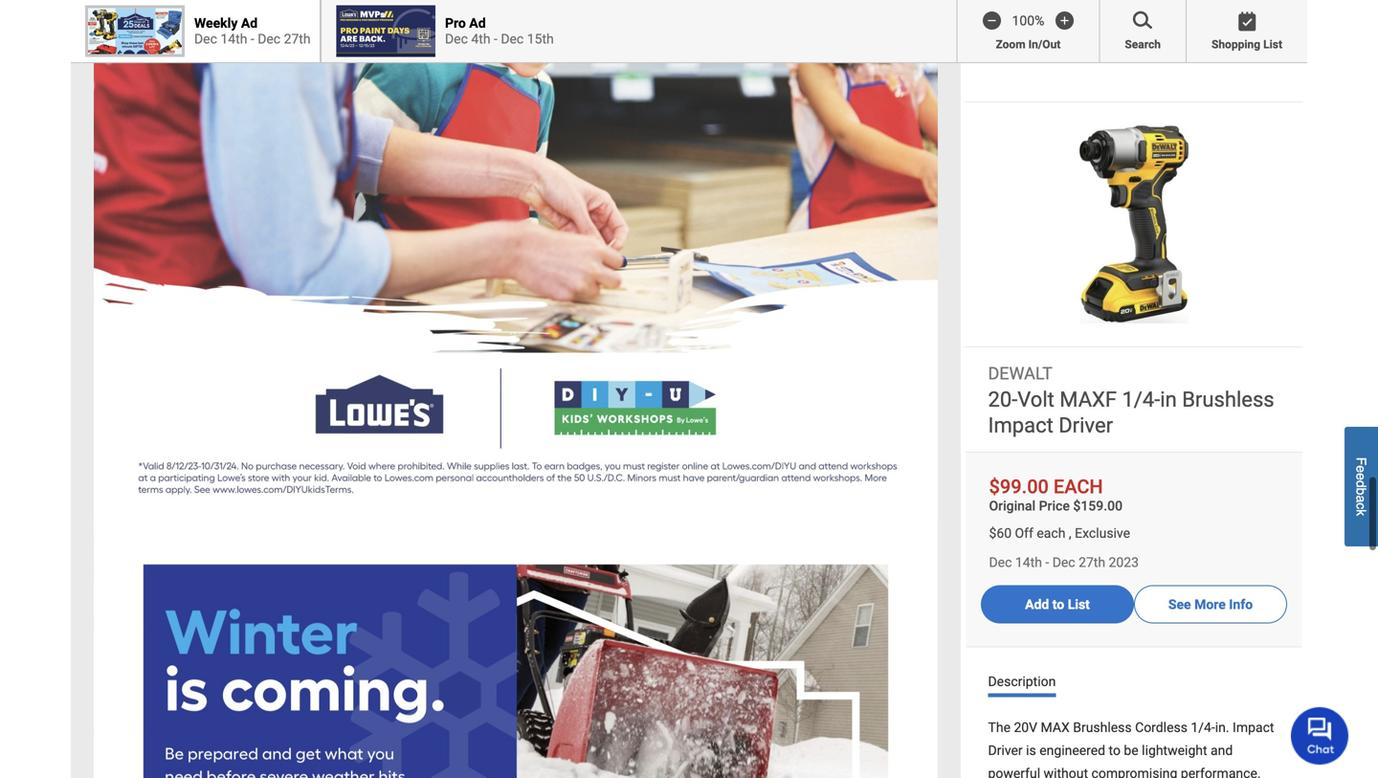 Task type: locate. For each thing, give the bounding box(es) containing it.
chat invite button image
[[1292, 707, 1350, 765]]

f
[[1354, 457, 1370, 466]]

e up d
[[1354, 465, 1370, 473]]

2 e from the top
[[1354, 473, 1370, 480]]

c
[[1354, 503, 1370, 509]]

e up b at right
[[1354, 473, 1370, 480]]

a
[[1354, 495, 1370, 503]]

e
[[1354, 465, 1370, 473], [1354, 473, 1370, 480]]

b
[[1354, 488, 1370, 495]]

k
[[1354, 509, 1370, 516]]



Task type: vqa. For each thing, say whether or not it's contained in the screenshot.
The Chat Invite Button image
yes



Task type: describe. For each thing, give the bounding box(es) containing it.
1 e from the top
[[1354, 465, 1370, 473]]

f e e d b a c k button
[[1345, 427, 1379, 547]]

d
[[1354, 480, 1370, 488]]

f e e d b a c k
[[1354, 457, 1370, 516]]



